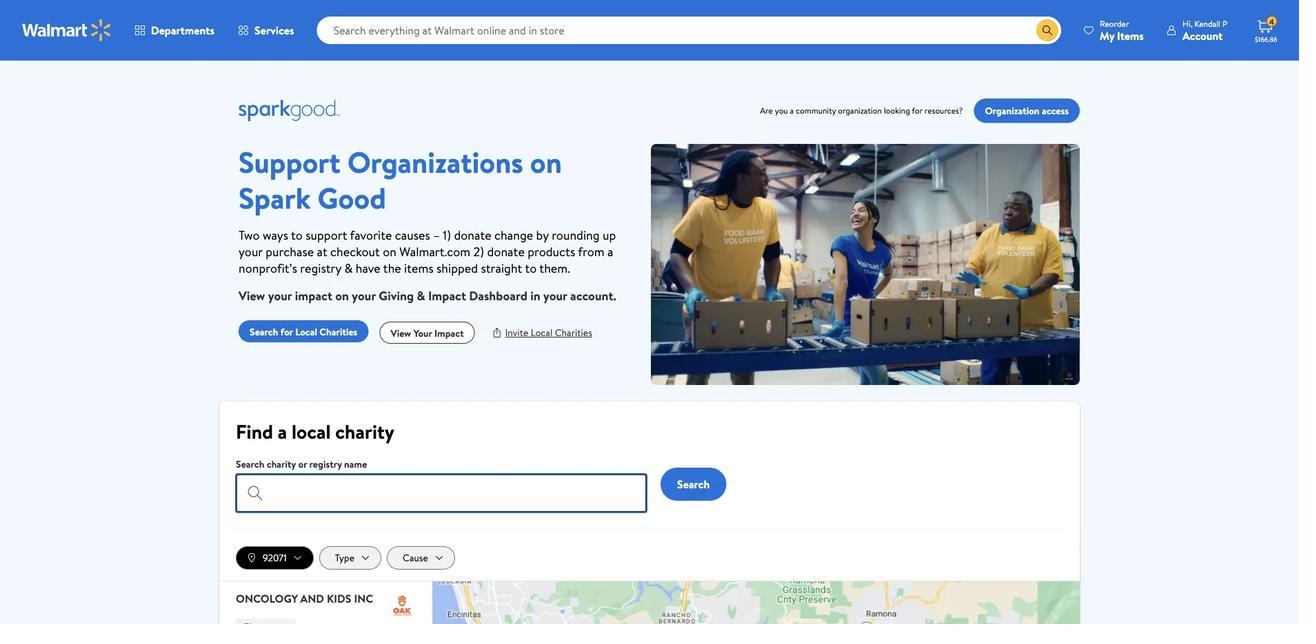 Task type: describe. For each thing, give the bounding box(es) containing it.
92071 button
[[236, 547, 314, 570]]

are you a community organization looking for resources?
[[760, 105, 963, 117]]

community
[[796, 105, 836, 117]]

reorder
[[1100, 18, 1129, 29]]

spark
[[239, 178, 311, 218]]

view your impact on your giving & impact dashboard in your account.
[[239, 287, 616, 304]]

charities inside button
[[555, 326, 592, 340]]

walmart.com
[[399, 243, 470, 260]]

from
[[578, 243, 604, 260]]

services
[[254, 23, 294, 38]]

my
[[1100, 28, 1114, 43]]

1 vertical spatial &
[[417, 287, 425, 304]]

your down nonprofit's
[[268, 287, 292, 304]]

support
[[239, 142, 341, 182]]

checkout
[[330, 243, 380, 260]]

type button
[[319, 547, 381, 570]]

search charity or registry name
[[236, 458, 367, 471]]

1 horizontal spatial to
[[525, 260, 537, 277]]

view your impact link
[[379, 322, 475, 344]]

items
[[404, 260, 434, 277]]

1 vertical spatial impact
[[434, 326, 464, 340]]

0 horizontal spatial charities
[[319, 325, 357, 338]]

local inside invite local charities button
[[531, 326, 553, 340]]

search for search charity or registry name
[[236, 458, 264, 471]]

account
[[1182, 28, 1223, 43]]

oncology and kids inc
[[236, 592, 373, 607]]

inc
[[354, 592, 373, 607]]

organization access link
[[974, 98, 1080, 123]]

food bank volunteers working alongside a walmart associate image
[[651, 144, 1080, 385]]

–
[[433, 227, 440, 244]]

by
[[536, 227, 549, 244]]

organization
[[985, 104, 1039, 117]]

favorite
[[350, 227, 392, 244]]

oncology
[[236, 592, 298, 607]]

search for local charities
[[250, 325, 357, 338]]

invite
[[505, 326, 528, 340]]

up
[[603, 227, 616, 244]]

on inside "support organizations on spark good"
[[530, 142, 562, 182]]

$166.86
[[1255, 34, 1277, 44]]

causes
[[395, 227, 430, 244]]

view your impact
[[391, 326, 464, 340]]

local inside search for local charities link
[[295, 325, 317, 338]]

change
[[494, 227, 533, 244]]

find a local charity
[[236, 419, 394, 445]]

a inside two ways to support favorite causes – 1) donate change by rounding up your purchase at checkout on walmart.com 2) donate products from a nonprofit's registry & have the items shipped straight to them.
[[607, 243, 613, 260]]

organization
[[838, 105, 882, 117]]

Search charity or registry name text field
[[236, 474, 647, 513]]

support
[[306, 227, 347, 244]]

registry inside the search charity or registry name element
[[309, 458, 342, 471]]

your inside two ways to support favorite causes – 1) donate change by rounding up your purchase at checkout on walmart.com 2) donate products from a nonprofit's registry & have the items shipped straight to them.
[[239, 243, 263, 260]]

them.
[[539, 260, 570, 277]]

view for view your impact
[[391, 326, 411, 340]]

access
[[1042, 104, 1069, 117]]

invite local charities button
[[491, 322, 592, 341]]

Search search field
[[317, 17, 1061, 44]]

0 vertical spatial a
[[790, 105, 794, 117]]

in
[[530, 287, 540, 304]]

two
[[239, 227, 260, 244]]

departments button
[[123, 14, 226, 47]]

spark good logo image
[[219, 100, 340, 122]]

on inside two ways to support favorite causes – 1) donate change by rounding up your purchase at checkout on walmart.com 2) donate products from a nonprofit's registry & have the items shipped straight to them.
[[383, 243, 396, 260]]

0 horizontal spatial charity
[[267, 458, 296, 471]]

oncology and kids inc button
[[219, 582, 433, 625]]

2)
[[473, 243, 484, 260]]

impact
[[295, 287, 332, 304]]

4
[[1269, 16, 1274, 27]]

search charity or registry name element
[[236, 456, 650, 513]]

p
[[1222, 18, 1227, 29]]

donate right 2)
[[487, 243, 525, 260]]

and
[[300, 592, 324, 607]]

ways
[[263, 227, 288, 244]]

dashboard
[[469, 287, 527, 304]]

straight
[[481, 260, 522, 277]]

purchase
[[266, 243, 314, 260]]

registry inside two ways to support favorite causes – 1) donate change by rounding up your purchase at checkout on walmart.com 2) donate products from a nonprofit's registry & have the items shipped straight to them.
[[300, 260, 341, 277]]

cause button
[[387, 547, 455, 570]]

0 horizontal spatial a
[[278, 419, 287, 445]]

local
[[292, 419, 331, 445]]

are
[[760, 105, 773, 117]]



Task type: vqa. For each thing, say whether or not it's contained in the screenshot.
Invite Local Charities at the left bottom of page
yes



Task type: locate. For each thing, give the bounding box(es) containing it.
a right find
[[278, 419, 287, 445]]

or
[[298, 458, 307, 471]]

1 horizontal spatial local
[[531, 326, 553, 340]]

charities
[[319, 325, 357, 338], [555, 326, 592, 340]]

donate right 1)
[[454, 227, 491, 244]]

0 vertical spatial &
[[344, 260, 353, 277]]

1 vertical spatial a
[[607, 243, 613, 260]]

at
[[317, 243, 327, 260]]

2 vertical spatial on
[[335, 287, 349, 304]]

charity
[[335, 419, 394, 445], [267, 458, 296, 471]]

a right from
[[607, 243, 613, 260]]

0 vertical spatial for
[[912, 105, 922, 117]]

search for search for local charities
[[250, 325, 278, 338]]

0 vertical spatial to
[[291, 227, 303, 244]]

1 vertical spatial charity
[[267, 458, 296, 471]]

search button
[[661, 468, 726, 501]]

charity up name
[[335, 419, 394, 445]]

& inside two ways to support favorite causes – 1) donate change by rounding up your purchase at checkout on walmart.com 2) donate products from a nonprofit's registry & have the items shipped straight to them.
[[344, 260, 353, 277]]

impact
[[428, 287, 466, 304], [434, 326, 464, 340]]

hi,
[[1182, 18, 1193, 29]]

products
[[528, 243, 575, 260]]

0 vertical spatial impact
[[428, 287, 466, 304]]

& left have
[[344, 260, 353, 277]]

donate
[[454, 227, 491, 244], [487, 243, 525, 260]]

view down nonprofit's
[[239, 287, 265, 304]]

for inside search for local charities link
[[280, 325, 293, 338]]

your right in
[[543, 287, 567, 304]]

0 horizontal spatial to
[[291, 227, 303, 244]]

1 vertical spatial registry
[[309, 458, 342, 471]]

0 vertical spatial view
[[239, 287, 265, 304]]

to
[[291, 227, 303, 244], [525, 260, 537, 277]]

Walmart Site-Wide search field
[[317, 17, 1061, 44]]

services button
[[226, 14, 306, 47]]

search for search
[[677, 477, 710, 492]]

1 horizontal spatial for
[[912, 105, 922, 117]]

0 vertical spatial registry
[[300, 260, 341, 277]]

0 vertical spatial search
[[250, 325, 278, 338]]

charities down account.
[[555, 326, 592, 340]]

0 horizontal spatial view
[[239, 287, 265, 304]]

& right giving
[[417, 287, 425, 304]]

2 horizontal spatial a
[[790, 105, 794, 117]]

0 horizontal spatial &
[[344, 260, 353, 277]]

for right looking
[[912, 105, 922, 117]]

local down impact
[[295, 325, 317, 338]]

kids
[[327, 592, 351, 607]]

0 vertical spatial charity
[[335, 419, 394, 445]]

two ways to support favorite causes – 1) donate change by rounding up your purchase at checkout on walmart.com 2) donate products from a nonprofit's registry & have the items shipped straight to them.
[[239, 227, 616, 277]]

you
[[775, 105, 788, 117]]

organizations
[[347, 142, 523, 182]]

rounding
[[552, 227, 600, 244]]

92071
[[263, 552, 287, 565]]

2 horizontal spatial on
[[530, 142, 562, 182]]

a right you
[[790, 105, 794, 117]]

charity left or
[[267, 458, 296, 471]]

0 vertical spatial on
[[530, 142, 562, 182]]

local
[[295, 325, 317, 338], [531, 326, 553, 340]]

registry up impact
[[300, 260, 341, 277]]

1 horizontal spatial charities
[[555, 326, 592, 340]]

good
[[318, 178, 386, 218]]

looking
[[884, 105, 910, 117]]

1 horizontal spatial on
[[383, 243, 396, 260]]

impact right your
[[434, 326, 464, 340]]

for down nonprofit's
[[280, 325, 293, 338]]

view for view your impact on your giving & impact dashboard in your account.
[[239, 287, 265, 304]]

registry
[[300, 260, 341, 277], [309, 458, 342, 471]]

1 vertical spatial view
[[391, 326, 411, 340]]

1 vertical spatial search
[[236, 458, 264, 471]]

&
[[344, 260, 353, 277], [417, 287, 425, 304]]

1 vertical spatial to
[[525, 260, 537, 277]]

local right invite
[[531, 326, 553, 340]]

1 horizontal spatial view
[[391, 326, 411, 340]]

0 horizontal spatial on
[[335, 287, 349, 304]]

1 horizontal spatial charity
[[335, 419, 394, 445]]

your down have
[[352, 287, 376, 304]]

2 vertical spatial search
[[677, 477, 710, 492]]

charities down impact
[[319, 325, 357, 338]]

1 horizontal spatial a
[[607, 243, 613, 260]]

resources?
[[924, 105, 963, 117]]

to left them.
[[525, 260, 537, 277]]

organization access
[[985, 104, 1069, 117]]

items
[[1117, 28, 1144, 43]]

1 vertical spatial on
[[383, 243, 396, 260]]

kendall
[[1195, 18, 1220, 29]]

a
[[790, 105, 794, 117], [607, 243, 613, 260], [278, 419, 287, 445]]

0 horizontal spatial for
[[280, 325, 293, 338]]

1 horizontal spatial &
[[417, 287, 425, 304]]

for
[[912, 105, 922, 117], [280, 325, 293, 338]]

2 vertical spatial a
[[278, 419, 287, 445]]

reorder my items
[[1100, 18, 1144, 43]]

find
[[236, 419, 273, 445]]

0 horizontal spatial local
[[295, 325, 317, 338]]

walmart image
[[22, 19, 112, 41]]

type
[[335, 552, 354, 565]]

account.
[[570, 287, 616, 304]]

name
[[344, 458, 367, 471]]

view left your
[[391, 326, 411, 340]]

support organizations on spark good
[[239, 142, 562, 218]]

search icon image
[[1042, 25, 1053, 36]]

registry right or
[[309, 458, 342, 471]]

map region
[[334, 494, 1216, 625]]

hi, kendall p account
[[1182, 18, 1227, 43]]

search for local charities link
[[239, 321, 368, 343]]

shipped
[[436, 260, 478, 277]]

your
[[413, 326, 432, 340]]

search inside button
[[677, 477, 710, 492]]

cause
[[403, 552, 428, 565]]

view
[[239, 287, 265, 304], [391, 326, 411, 340]]

invite local charities
[[505, 326, 592, 340]]

on
[[530, 142, 562, 182], [383, 243, 396, 260], [335, 287, 349, 304]]

giving
[[379, 287, 414, 304]]

impact down 'shipped'
[[428, 287, 466, 304]]

have
[[356, 260, 380, 277]]

search
[[250, 325, 278, 338], [236, 458, 264, 471], [677, 477, 710, 492]]

clear search field text image
[[1020, 25, 1031, 36]]

your left the purchase
[[239, 243, 263, 260]]

the
[[383, 260, 401, 277]]

departments
[[151, 23, 214, 38]]

to right the "ways"
[[291, 227, 303, 244]]

1 vertical spatial for
[[280, 325, 293, 338]]

your
[[239, 243, 263, 260], [268, 287, 292, 304], [352, 287, 376, 304], [543, 287, 567, 304]]

1)
[[443, 227, 451, 244]]

nonprofit's
[[239, 260, 297, 277]]



